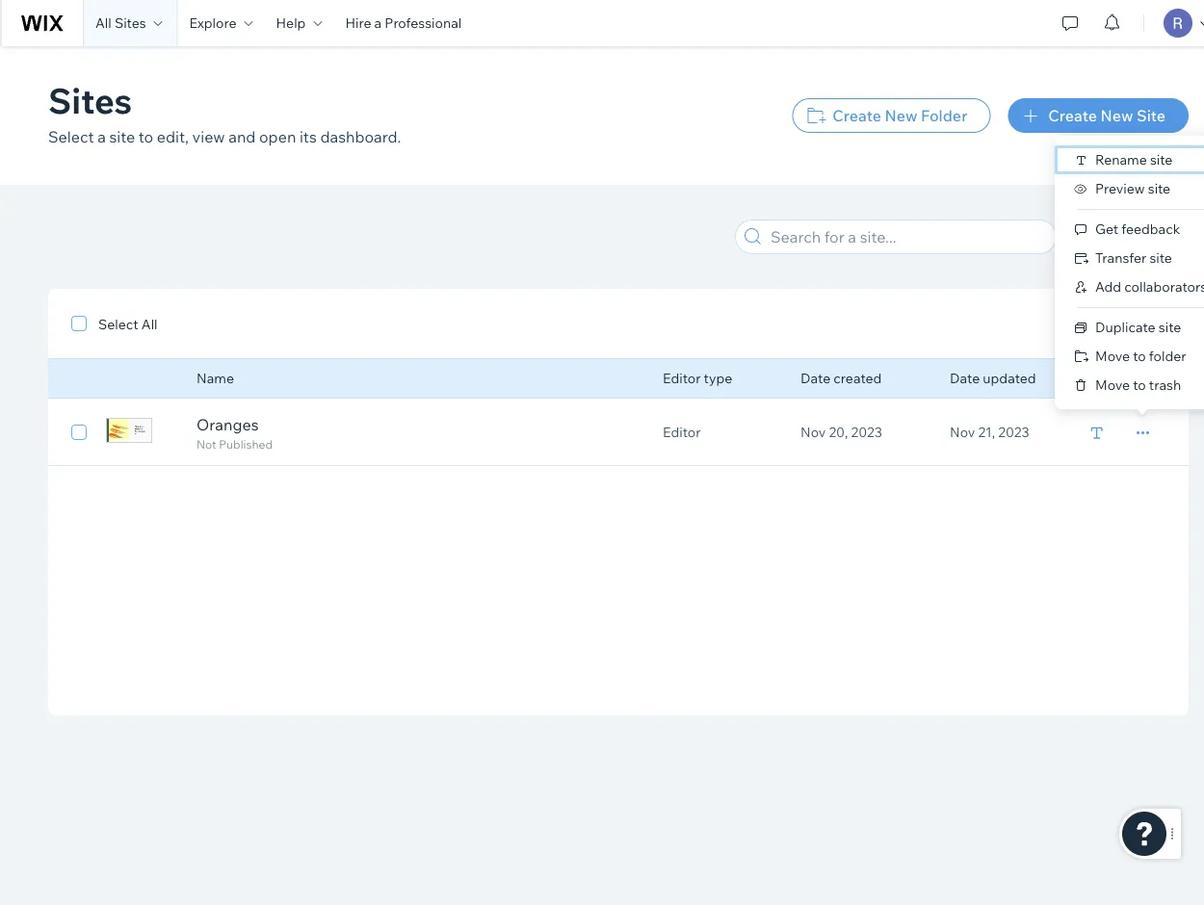 Task type: describe. For each thing, give the bounding box(es) containing it.
add collaborators button
[[1055, 273, 1204, 302]]

create new site button
[[1008, 98, 1189, 133]]

updated
[[983, 370, 1036, 387]]

collaborators
[[1125, 278, 1204, 295]]

20,
[[829, 424, 848, 441]]

get
[[1095, 221, 1119, 237]]

nov for nov 20, 2023
[[801, 424, 826, 441]]

transfer site button
[[1055, 244, 1204, 273]]

select all
[[98, 316, 158, 333]]

duplicate
[[1095, 319, 1156, 336]]

dashboard.
[[320, 127, 401, 146]]

create new folder
[[833, 106, 968, 125]]

help
[[276, 14, 306, 31]]

edit,
[[157, 127, 189, 146]]

help button
[[264, 0, 334, 46]]

feedback
[[1122, 221, 1180, 237]]

open
[[259, 127, 296, 146]]

0 vertical spatial a
[[374, 14, 382, 31]]

move for move to trash
[[1095, 377, 1130, 394]]

oranges image
[[106, 418, 152, 443]]

preview site button
[[1055, 174, 1204, 203]]

2023 for nov 20, 2023
[[851, 424, 882, 441]]

add
[[1095, 278, 1121, 295]]

preview
[[1095, 180, 1145, 197]]

editor for editor type
[[663, 370, 701, 387]]

menu containing rename site
[[1055, 145, 1204, 400]]

get feedback button
[[1055, 215, 1204, 244]]

name
[[197, 370, 234, 387]]

folder
[[921, 106, 968, 125]]

explore
[[189, 14, 237, 31]]

nov 20, 2023
[[801, 424, 882, 441]]

move to trash button
[[1055, 371, 1204, 400]]

view
[[192, 127, 225, 146]]

oranges not published
[[197, 415, 273, 452]]

create for create new folder
[[833, 106, 881, 125]]

rename site button
[[1055, 145, 1204, 174]]

new for site
[[1101, 106, 1133, 125]]

to for move to trash
[[1133, 377, 1146, 394]]

move to trash
[[1095, 377, 1181, 394]]

and
[[229, 127, 256, 146]]

rename
[[1095, 151, 1147, 168]]

create new folder button
[[792, 98, 991, 133]]

date for date created
[[801, 370, 831, 387]]

trash
[[1149, 377, 1181, 394]]

hire
[[345, 14, 371, 31]]

type
[[704, 370, 732, 387]]

date for date updated
[[950, 370, 980, 387]]

duplicate site
[[1095, 319, 1181, 336]]

create for create new site
[[1048, 106, 1097, 125]]

move for move to folder
[[1095, 348, 1130, 365]]

2023 for nov 21, 2023
[[998, 424, 1029, 441]]

transfer site
[[1095, 250, 1172, 266]]



Task type: vqa. For each thing, say whether or not it's contained in the screenshot.
the Sites
yes



Task type: locate. For each thing, give the bounding box(es) containing it.
editor down editor type
[[663, 424, 701, 441]]

1 nov from the left
[[801, 424, 826, 441]]

1 move from the top
[[1095, 348, 1130, 365]]

published
[[219, 437, 273, 452]]

a
[[374, 14, 382, 31], [97, 127, 106, 146]]

professional
[[385, 14, 462, 31]]

21,
[[978, 424, 995, 441]]

get feedback
[[1095, 221, 1180, 237]]

all
[[95, 14, 112, 31], [141, 316, 158, 333]]

to for move to folder
[[1133, 348, 1146, 365]]

0 horizontal spatial new
[[885, 106, 918, 125]]

site for duplicate
[[1159, 319, 1181, 336]]

site for rename
[[1150, 151, 1173, 168]]

0 horizontal spatial 2023
[[851, 424, 882, 441]]

select
[[48, 127, 94, 146], [98, 316, 138, 333]]

0 horizontal spatial date
[[801, 370, 831, 387]]

1 horizontal spatial date
[[950, 370, 980, 387]]

site for transfer
[[1150, 250, 1172, 266]]

Select All checkbox
[[71, 312, 158, 335]]

select inside checkbox
[[98, 316, 138, 333]]

2 new from the left
[[1101, 106, 1133, 125]]

0 horizontal spatial select
[[48, 127, 94, 146]]

sites left explore
[[115, 14, 146, 31]]

new left site
[[1101, 106, 1133, 125]]

1 horizontal spatial 2023
[[998, 424, 1029, 441]]

1 horizontal spatial a
[[374, 14, 382, 31]]

2 editor from the top
[[663, 424, 701, 441]]

not
[[197, 437, 216, 452]]

1 vertical spatial to
[[1133, 348, 1146, 365]]

date updated
[[950, 370, 1036, 387]]

a left edit,
[[97, 127, 106, 146]]

0 horizontal spatial a
[[97, 127, 106, 146]]

site inside 'rename site' button
[[1150, 151, 1173, 168]]

1 vertical spatial move
[[1095, 377, 1130, 394]]

all sites
[[95, 14, 146, 31]]

1 horizontal spatial new
[[1101, 106, 1133, 125]]

nov for nov 21, 2023
[[950, 424, 975, 441]]

site
[[1137, 106, 1166, 125]]

duplicate site button
[[1055, 313, 1204, 342]]

0 vertical spatial move
[[1095, 348, 1130, 365]]

to
[[139, 127, 153, 146], [1133, 348, 1146, 365], [1133, 377, 1146, 394]]

select inside the sites select a site to edit, view and open its dashboard.
[[48, 127, 94, 146]]

created
[[834, 370, 882, 387]]

nov left 20,
[[801, 424, 826, 441]]

1 horizontal spatial select
[[98, 316, 138, 333]]

to left edit,
[[139, 127, 153, 146]]

to inside the sites select a site to edit, view and open its dashboard.
[[139, 127, 153, 146]]

menu
[[1055, 145, 1204, 400]]

2 date from the left
[[950, 370, 980, 387]]

a inside the sites select a site to edit, view and open its dashboard.
[[97, 127, 106, 146]]

1 horizontal spatial create
[[1048, 106, 1097, 125]]

move
[[1095, 348, 1130, 365], [1095, 377, 1130, 394]]

a right hire
[[374, 14, 382, 31]]

site inside preview site button
[[1148, 180, 1171, 197]]

editor left type
[[663, 370, 701, 387]]

0 vertical spatial select
[[48, 127, 94, 146]]

date created
[[801, 370, 882, 387]]

1 horizontal spatial all
[[141, 316, 158, 333]]

new
[[885, 106, 918, 125], [1101, 106, 1133, 125]]

editor
[[663, 370, 701, 387], [663, 424, 701, 441]]

site left edit,
[[109, 127, 135, 146]]

0 vertical spatial sites
[[115, 14, 146, 31]]

site inside duplicate site 'button'
[[1159, 319, 1181, 336]]

sites
[[115, 14, 146, 31], [48, 78, 132, 122]]

site up folder
[[1159, 319, 1181, 336]]

1 2023 from the left
[[851, 424, 882, 441]]

site down the rename site in the right of the page
[[1148, 180, 1171, 197]]

2 create from the left
[[1048, 106, 1097, 125]]

date left updated
[[950, 370, 980, 387]]

hire a professional link
[[334, 0, 473, 46]]

create
[[833, 106, 881, 125], [1048, 106, 1097, 125]]

site for preview
[[1148, 180, 1171, 197]]

sites inside the sites select a site to edit, view and open its dashboard.
[[48, 78, 132, 122]]

2 nov from the left
[[950, 424, 975, 441]]

site inside the sites select a site to edit, view and open its dashboard.
[[109, 127, 135, 146]]

rename site
[[1095, 151, 1173, 168]]

nov left 21,
[[950, 424, 975, 441]]

editor type
[[663, 370, 732, 387]]

create up 'rename'
[[1048, 106, 1097, 125]]

1 vertical spatial all
[[141, 316, 158, 333]]

0 vertical spatial to
[[139, 127, 153, 146]]

preview site
[[1095, 180, 1171, 197]]

to left the 'trash'
[[1133, 377, 1146, 394]]

1 vertical spatial a
[[97, 127, 106, 146]]

sites down all sites
[[48, 78, 132, 122]]

1 vertical spatial select
[[98, 316, 138, 333]]

create left folder
[[833, 106, 881, 125]]

move down duplicate
[[1095, 348, 1130, 365]]

0 vertical spatial all
[[95, 14, 112, 31]]

all inside checkbox
[[141, 316, 158, 333]]

2023 right 20,
[[851, 424, 882, 441]]

site up the collaborators
[[1150, 250, 1172, 266]]

date
[[801, 370, 831, 387], [950, 370, 980, 387]]

2 2023 from the left
[[998, 424, 1029, 441]]

new left folder
[[885, 106, 918, 125]]

0 horizontal spatial all
[[95, 14, 112, 31]]

oranges
[[197, 415, 259, 434]]

move to folder
[[1095, 348, 1186, 365]]

to left folder
[[1133, 348, 1146, 365]]

Search for a site... field
[[765, 221, 1050, 253]]

1 create from the left
[[833, 106, 881, 125]]

0 vertical spatial editor
[[663, 370, 701, 387]]

its
[[300, 127, 317, 146]]

1 vertical spatial sites
[[48, 78, 132, 122]]

0 horizontal spatial nov
[[801, 424, 826, 441]]

new for folder
[[885, 106, 918, 125]]

site
[[109, 127, 135, 146], [1150, 151, 1173, 168], [1148, 180, 1171, 197], [1150, 250, 1172, 266], [1159, 319, 1181, 336]]

1 vertical spatial editor
[[663, 424, 701, 441]]

transfer
[[1095, 250, 1147, 266]]

site right 'rename'
[[1150, 151, 1173, 168]]

hire a professional
[[345, 14, 462, 31]]

2023 right 21,
[[998, 424, 1029, 441]]

nov
[[801, 424, 826, 441], [950, 424, 975, 441]]

create new site
[[1048, 106, 1166, 125]]

sites select a site to edit, view and open its dashboard.
[[48, 78, 401, 146]]

1 date from the left
[[801, 370, 831, 387]]

0 horizontal spatial create
[[833, 106, 881, 125]]

nov 21, 2023
[[950, 424, 1029, 441]]

folder
[[1149, 348, 1186, 365]]

move to folder button
[[1055, 342, 1204, 371]]

editor for editor
[[663, 424, 701, 441]]

2023
[[851, 424, 882, 441], [998, 424, 1029, 441]]

1 editor from the top
[[663, 370, 701, 387]]

2 vertical spatial to
[[1133, 377, 1146, 394]]

site inside transfer site button
[[1150, 250, 1172, 266]]

move down move to folder button
[[1095, 377, 1130, 394]]

date left created
[[801, 370, 831, 387]]

1 horizontal spatial nov
[[950, 424, 975, 441]]

add collaborators
[[1095, 278, 1204, 295]]

1 new from the left
[[885, 106, 918, 125]]

2 move from the top
[[1095, 377, 1130, 394]]

None checkbox
[[71, 421, 87, 444]]



